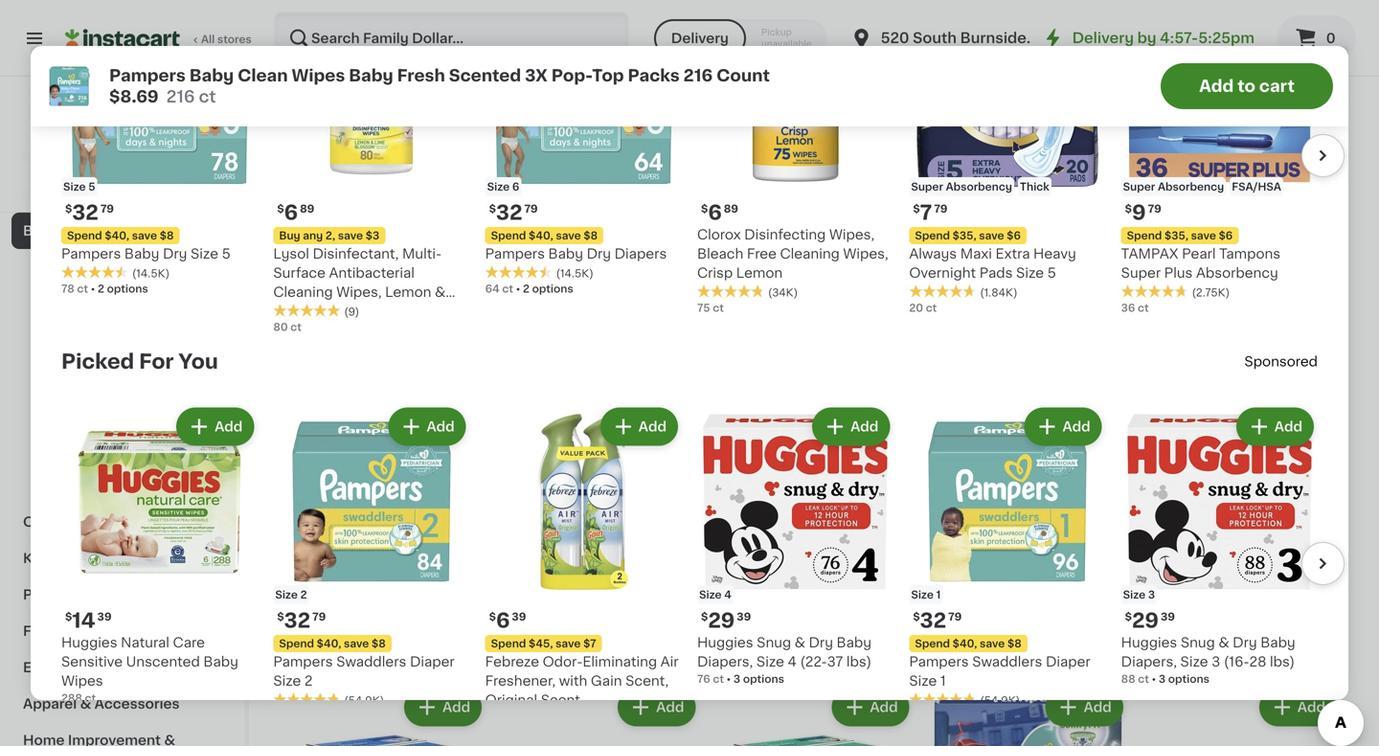 Task type: vqa. For each thing, say whether or not it's contained in the screenshot.
Pampers Baby Clean Wipes Baby Fresh Scented 3X Pop- Top Packs 216 Count Pampers
yes



Task type: locate. For each thing, give the bounding box(es) containing it.
baby food & drinks
[[34, 370, 167, 383]]

13
[[298, 516, 321, 536], [726, 516, 748, 536]]

$8 for pampers swaddlers diaper size 2
[[372, 638, 386, 649]]

spend down the $ 8 69
[[507, 147, 542, 158]]

huggies snug & dry baby diapers, size 3 (16-28 lbs) 88 ct • 3 options
[[929, 541, 1103, 590], [1121, 636, 1295, 684]]

delivery by 4:57-5:25pm link
[[1042, 27, 1255, 50]]

2 horizontal spatial clean
[[603, 164, 641, 178]]

pampers easy ups training underwear boys size 6 4t-5t
[[501, 560, 699, 593]]

party & gift supplies
[[23, 588, 168, 601]]

$8 up the ups
[[599, 544, 614, 554]]

supplies down craft on the bottom
[[80, 552, 140, 565]]

packs down delivery button
[[628, 68, 680, 84]]

$ 7 79
[[913, 203, 948, 223]]

0 horizontal spatial 13
[[298, 516, 321, 536]]

0 vertical spatial item carousel region
[[34, 0, 1345, 342]]

0 horizontal spatial $35,
[[953, 230, 976, 241]]

lysol disinfectant, multi- surface antibacterial cleaning wipes, lemon & lime blossom
[[273, 247, 446, 318]]

more baby supplies link
[[11, 467, 233, 504]]

absorbency down cucumber at the right top of the page
[[1158, 182, 1224, 192]]

view
[[65, 165, 91, 176]]

see eligible items button down '(4.42k)'
[[501, 256, 699, 288]]

3 inside huggies snug & dry baby diapers, size 4 (22-37 lbs) 27 ct • 3 options
[[1178, 579, 1185, 590]]

diaper inside pampers swaddlers diaper size 2
[[410, 655, 455, 668]]

0 horizontal spatial $ 13 79
[[291, 516, 336, 536]]

0 horizontal spatial $6
[[1007, 230, 1021, 241]]

1 vertical spatial see eligible items button
[[501, 633, 699, 665]]

2 horizontal spatial sponsored badge image
[[1142, 593, 1200, 604]]

see eligible items for 8
[[539, 265, 661, 279]]

1 horizontal spatial 7
[[920, 203, 932, 223]]

buy any 2, save $3
[[279, 230, 380, 241]]

1 horizontal spatial 3x
[[640, 183, 658, 197]]

216 up 64 ct • 2 options
[[501, 239, 520, 249]]

2 $ 13 79 from the left
[[719, 516, 763, 536]]

diaper for pampers swaddlers diaper size 2
[[410, 655, 455, 668]]

see eligible items button for 39
[[501, 633, 699, 665]]

6 up buy at the left of the page
[[284, 203, 298, 223]]

0 vertical spatial lemon
[[736, 266, 783, 280]]

1 vertical spatial lemon
[[385, 285, 431, 299]]

2 see from the top
[[539, 642, 566, 656]]

1 horizontal spatial 27
[[1142, 579, 1155, 590]]

wipes, up (9)
[[336, 285, 382, 299]]

cleaning for 6
[[780, 247, 840, 261]]

216 inside pampers baby clean wipes baby fresh scented 3x pop- top packs 216 count
[[573, 202, 596, 216]]

1 horizontal spatial $ 13 79
[[719, 516, 763, 536]]

care for health
[[121, 260, 153, 274]]

5t
[[682, 580, 699, 593]]

25 ct
[[929, 201, 958, 211]]

33 39
[[512, 516, 555, 536]]

0 vertical spatial cleaning
[[780, 247, 840, 261]]

0 vertical spatial 9
[[939, 120, 953, 140]]

super up 25
[[911, 182, 943, 192]]

$ 32 79
[[65, 203, 114, 223], [489, 203, 538, 223], [277, 610, 326, 631], [913, 610, 962, 631]]

(54.9k) for 2
[[344, 695, 384, 706]]

household
[[23, 188, 98, 201]]

clean for 7
[[424, 145, 463, 158]]

see left $7
[[539, 642, 566, 656]]

0 horizontal spatial diaper
[[410, 655, 455, 668]]

clean inside huggies refreshing clean wipes
[[424, 145, 463, 158]]

1 swaddlers from the left
[[336, 655, 406, 668]]

dry inside huggies snug & dry baby diapers, size 4 (22-37 lbs) 76 ct • 3 options
[[809, 636, 833, 649]]

huggies inside huggies snug & dry baby diapers, size 4 (22-37 lbs) 76 ct • 3 options
[[697, 636, 753, 649]]

diapers & wipes
[[34, 297, 146, 310]]

1 horizontal spatial fresh
[[539, 183, 577, 197]]

diapers down pampers baby clean wipes baby fresh scented 3x pop- top packs 216 count
[[614, 247, 667, 261]]

1 vertical spatial items
[[623, 642, 661, 656]]

clean for spend $40, save $8
[[603, 164, 641, 178]]

odor-
[[543, 655, 583, 668]]

2 spend $35, save $6 from the left
[[1127, 230, 1233, 241]]

14 down snugglers
[[872, 560, 887, 574]]

0 vertical spatial clean
[[238, 68, 288, 84]]

$35, for 9
[[1165, 230, 1188, 241]]

19
[[955, 121, 967, 131]]

add
[[1199, 78, 1234, 94], [215, 420, 243, 433], [427, 420, 455, 433], [639, 420, 667, 433], [851, 420, 879, 433], [1063, 420, 1090, 433], [1274, 420, 1302, 433], [442, 701, 470, 714], [656, 701, 684, 714], [870, 701, 898, 714], [1084, 701, 1112, 714], [1297, 701, 1325, 714]]

1 vertical spatial sensitive
[[61, 655, 123, 668]]

care inside huggies natural care sensitive unscented baby wipes 288 ct
[[173, 636, 205, 649]]

0 vertical spatial huggies snug & dry baby diapers, size 3 (16-28 lbs) 88 ct • 3 options
[[929, 541, 1103, 590]]

office & craft link
[[11, 504, 233, 540]]

save up disinfectant,
[[338, 230, 363, 241]]

4:57-
[[1160, 31, 1198, 45]]

baby inside kidgets baby wipes, sensitive
[[770, 145, 805, 158]]

1 horizontal spatial pop-
[[661, 183, 694, 197]]

spend $40, save $8 for pampers swaddlers diaper size 1
[[915, 638, 1022, 649]]

(9)
[[344, 306, 359, 317]]

lbs) inside the goodnites boys' nighttime bedwetting underwear, size s/m (43-68 lbs)
[[368, 580, 393, 593]]

1 eligible from the top
[[569, 265, 619, 279]]

care for natural
[[173, 636, 205, 649]]

tampax
[[1121, 247, 1179, 261]]

pop- inside pampers baby clean wipes baby fresh scented 3x pop- top packs 216 count
[[661, 183, 694, 197]]

6 up clorox
[[708, 203, 722, 223]]

care up unscented
[[173, 636, 205, 649]]

product group containing 12
[[1142, 307, 1341, 609]]

1 vertical spatial top
[[501, 202, 526, 216]]

add inside button
[[1199, 78, 1234, 94]]

1 13 from the left
[[298, 516, 321, 536]]

pampers baby clean wipes baby fresh scented 3x pop- top packs 216 count
[[501, 164, 694, 216]]

1 horizontal spatial 28
[[1249, 655, 1267, 668]]

0 vertical spatial top
[[592, 68, 624, 84]]

0 vertical spatial (16-
[[1031, 560, 1057, 574]]

1 horizontal spatial scented
[[580, 183, 637, 197]]

2 items from the top
[[623, 642, 661, 656]]

0 horizontal spatial 14
[[72, 610, 95, 631]]

electronics link
[[11, 649, 233, 686]]

free
[[747, 247, 777, 261]]

3x inside pampers baby clean wipes baby fresh scented 3x pop- top packs 216 count
[[640, 183, 658, 197]]

save up maxi
[[979, 230, 1004, 241]]

1 $35, from the left
[[953, 230, 976, 241]]

lb)
[[1091, 164, 1108, 178]]

2 swaddlers from the left
[[972, 655, 1042, 668]]

scent
[[541, 693, 580, 707]]

79 up cucumber at the right top of the page
[[1168, 121, 1182, 131]]

save up pampers swaddlers diaper size 1
[[980, 638, 1005, 649]]

1 horizontal spatial top
[[592, 68, 624, 84]]

fresh for pampers baby clean wipes baby fresh scented 3x pop-top packs 216 count $8.69 216 ct
[[397, 68, 445, 84]]

$40, up pampers swaddlers diaper size 1
[[953, 638, 977, 649]]

2 see eligible items from the top
[[539, 642, 661, 656]]

(54.9k) for 1
[[980, 695, 1020, 706]]

sensitive down $ 2 59
[[715, 164, 776, 178]]

top for pampers baby clean wipes baby fresh scented 3x pop-top packs 216 count $8.69 216 ct
[[592, 68, 624, 84]]

absorbency for 7
[[946, 182, 1012, 192]]

save for pampers baby dry diapers
[[556, 230, 581, 241]]

1 vertical spatial (22-
[[800, 655, 827, 668]]

$3
[[366, 230, 380, 241]]

eligible for 39
[[569, 642, 619, 656]]

37
[[1272, 560, 1288, 574], [827, 655, 843, 668]]

luvs ultra leakguards diapers, size 5 (over 27 lb)
[[929, 145, 1108, 178]]

health
[[73, 260, 117, 274]]

size 3
[[930, 495, 963, 505], [1123, 589, 1155, 600]]

1 vertical spatial fresh
[[539, 183, 577, 197]]

9 inside item carousel region
[[1132, 203, 1146, 223]]

2 item carousel region from the top
[[34, 396, 1345, 746]]

kidgets inside kidgets green tea & cucumber baby wipes 168 ct
[[1142, 145, 1194, 158]]

spend $35, save $6
[[915, 230, 1021, 241], [1127, 230, 1233, 241]]

$35, for 7
[[953, 230, 976, 241]]

sponsored badge image down the each
[[715, 613, 773, 624]]

5 up the thick
[[1019, 164, 1028, 178]]

packs up 216 ct
[[529, 202, 569, 216]]

sponsored badge image for 29
[[929, 593, 986, 604]]

13 for goodnites boys' nighttime bedwetting underwear, size s/m (43-68 lbs)
[[298, 516, 321, 536]]

1 horizontal spatial clean
[[424, 145, 463, 158]]

save for tampax pearl tampons super plus absorbency
[[1191, 230, 1216, 241]]

0 vertical spatial packs
[[628, 68, 680, 84]]

1 horizontal spatial lemon
[[736, 266, 783, 280]]

office
[[23, 515, 67, 529]]

ct inside huggies snug & dry baby diapers, size 4 (22-37 lbs) 76 ct • 3 options
[[713, 674, 724, 684]]

5 down heavy
[[1047, 266, 1056, 280]]

100% satisfaction guarantee
[[49, 184, 203, 195]]

0 horizontal spatial lemon
[[385, 285, 431, 299]]

1 horizontal spatial spend $35, save $6
[[1127, 230, 1233, 241]]

89 up clorox
[[724, 204, 738, 214]]

• inside huggies snug & dry baby diapers, size 4 (22-37 lbs) 76 ct • 3 options
[[727, 674, 731, 684]]

0 vertical spatial 27
[[1072, 164, 1088, 178]]

1 horizontal spatial 9
[[1132, 203, 1146, 223]]

product group containing 8
[[501, 0, 699, 288]]

packs inside pampers baby clean wipes baby fresh scented 3x pop-top packs 216 count $8.69 216 ct
[[628, 68, 680, 84]]

spend for pampers baby clean wipes baby fresh scented 3x pop- top packs 216 count
[[507, 147, 542, 158]]

1 horizontal spatial sensitive
[[715, 164, 776, 178]]

lemon down free
[[736, 266, 783, 280]]

0 horizontal spatial kidgets
[[715, 145, 767, 158]]

5 up cucumber at the right top of the page
[[1153, 120, 1167, 140]]

cleaning down disinfecting
[[780, 247, 840, 261]]

lbs),
[[715, 580, 743, 593]]

$40, up baby health care link on the top left
[[105, 230, 129, 241]]

2 $6 from the left
[[1219, 230, 1233, 241]]

spend $45, save $7
[[491, 638, 596, 649]]

1 vertical spatial eligible
[[569, 642, 619, 656]]

cleaning inside lysol disinfectant, multi- surface antibacterial cleaning wipes, lemon & lime blossom
[[273, 285, 333, 299]]

delivery button
[[654, 19, 746, 57]]

size 4 inside product group
[[1144, 495, 1177, 505]]

huggies natural care sensitive unscented baby wipes 288 ct
[[61, 636, 238, 703]]

1 horizontal spatial diapers
[[614, 247, 667, 261]]

7 up huggies refreshing clean wipes
[[298, 120, 310, 140]]

2 vertical spatial clean
[[603, 164, 641, 178]]

super
[[911, 182, 943, 192], [1123, 182, 1155, 192], [1121, 266, 1161, 280]]

wipes, inside lysol disinfectant, multi- surface antibacterial cleaning wipes, lemon & lime blossom
[[336, 285, 382, 299]]

febreze
[[485, 655, 539, 668]]

2 horizontal spatial $ 29 39
[[1125, 610, 1175, 631]]

0
[[1326, 32, 1336, 45]]

kidgets up cucumber at the right top of the page
[[1142, 145, 1194, 158]]

supplies inside more baby supplies link
[[111, 479, 169, 492]]

$ 9 79
[[1125, 203, 1161, 223]]

diaper
[[410, 655, 455, 668], [1046, 655, 1091, 668]]

9 for luvs
[[939, 120, 953, 140]]

89 for clorox
[[724, 204, 738, 214]]

overnight
[[909, 266, 976, 280]]

$8 for pampers baby clean wipes baby fresh scented 3x pop- top packs 216 count
[[599, 147, 614, 158]]

lemon down multi-
[[385, 285, 431, 299]]

super for 9
[[1123, 182, 1155, 192]]

1 (54.9k) from the left
[[344, 695, 384, 706]]

size 4 up 12
[[1144, 495, 1177, 505]]

1 horizontal spatial (16-
[[1224, 655, 1249, 668]]

baby inside kidgets green tea & cucumber baby wipes 168 ct
[[1217, 164, 1252, 178]]

79 down 168
[[1148, 204, 1161, 214]]

swaddlers inside pampers swaddlers diaper size 1
[[972, 655, 1042, 668]]

1 see eligible items from the top
[[539, 265, 661, 279]]

79 up newborn
[[750, 517, 763, 527]]

apparel & accessories
[[23, 697, 180, 711]]

32 up pampers swaddlers diaper size 1
[[920, 610, 946, 631]]

(54.9k) down pampers swaddlers diaper size 1
[[980, 695, 1020, 706]]

spend $35, save $6 up 'pearl'
[[1127, 230, 1233, 241]]

$40, for pampers easy ups training underwear boys size 6 4t-5t
[[544, 544, 569, 554]]

2 horizontal spatial 14
[[872, 560, 887, 574]]

9 left 19
[[939, 120, 953, 140]]

size 4 for 29
[[699, 589, 732, 600]]

diapers, inside huggies little snugglers baby diapers, size 1 (8-14 lbs), newborn diapers 32 each
[[753, 560, 809, 574]]

0 vertical spatial scented
[[449, 68, 521, 84]]

2 inside pampers swaddlers diaper size 2
[[304, 674, 313, 687]]

supplies down kitchen supplies link
[[108, 588, 168, 601]]

79 for pampers baby dry diapers
[[524, 204, 538, 214]]

1 horizontal spatial packs
[[628, 68, 680, 84]]

pampers inside pampers swaddlers diaper size 1
[[909, 655, 969, 668]]

spend down 33
[[507, 544, 542, 554]]

79 inside product group
[[750, 517, 763, 527]]

2 vertical spatial supplies
[[108, 588, 168, 601]]

2 (14.5k) from the left
[[556, 268, 594, 279]]

1 vertical spatial count
[[599, 202, 641, 216]]

food
[[73, 370, 107, 383]]

top inside pampers baby clean wipes baby fresh scented 3x pop-top packs 216 count $8.69 216 ct
[[592, 68, 624, 84]]

0 horizontal spatial packs
[[529, 202, 569, 216]]

supplies up office & craft link
[[111, 479, 169, 492]]

0 vertical spatial fresh
[[397, 68, 445, 84]]

sensitive inside huggies natural care sensitive unscented baby wipes 288 ct
[[61, 655, 123, 668]]

size 4 for 12
[[1144, 495, 1177, 505]]

1 items from the top
[[623, 265, 661, 279]]

$ 32 79 down the size 6
[[489, 203, 538, 223]]

picked for you
[[61, 352, 218, 372]]

14 inside item carousel region
[[72, 610, 95, 631]]

snug inside huggies snug & dry baby diapers, size 4 (22-37 lbs) 76 ct • 3 options
[[757, 636, 791, 649]]

1 $ 13 79 from the left
[[291, 516, 336, 536]]

$6 for 7
[[1007, 230, 1021, 241]]

spend up the tampax
[[1127, 230, 1162, 241]]

2
[[726, 120, 739, 140], [98, 284, 104, 294], [523, 284, 530, 294], [300, 589, 307, 600], [304, 674, 313, 687]]

$35, up 'pearl'
[[1165, 230, 1188, 241]]

kitchen supplies
[[23, 552, 140, 565]]

spend $35, save $6 for 7
[[915, 230, 1021, 241]]

3x inside pampers baby clean wipes baby fresh scented 3x pop-top packs 216 count $8.69 216 ct
[[525, 68, 548, 84]]

spend $40, save $8 up easy
[[507, 544, 614, 554]]

39 inside the $ 6 39
[[512, 611, 526, 622]]

0 horizontal spatial size 3
[[930, 495, 963, 505]]

(22- inside huggies snug & dry baby diapers, size 4 (22-37 lbs) 27 ct • 3 options
[[1245, 560, 1272, 574]]

32 down size 2
[[284, 610, 310, 631]]

spend up pampers swaddlers diaper size 1
[[915, 638, 950, 649]]

88 inside item carousel region
[[1121, 674, 1135, 684]]

$40, for pampers baby clean wipes baby fresh scented 3x pop- top packs 216 count
[[544, 147, 569, 158]]

fresh inside pampers baby clean wipes baby fresh scented 3x pop-top packs 216 count $8.69 216 ct
[[397, 68, 445, 84]]

1 vertical spatial scented
[[580, 183, 637, 197]]

0 horizontal spatial (22-
[[800, 655, 827, 668]]

4 inside huggies snug & dry baby diapers, size 4 (22-37 lbs) 27 ct • 3 options
[[1233, 560, 1242, 574]]

1 vertical spatial huggies snug & dry baby diapers, size 3 (16-28 lbs) 88 ct • 3 options
[[1121, 636, 1295, 684]]

wipes, inside kidgets baby wipes, sensitive
[[808, 145, 854, 158]]

baby
[[189, 68, 234, 84], [349, 68, 393, 84], [770, 145, 805, 158], [564, 164, 599, 178], [1217, 164, 1252, 178], [501, 183, 536, 197], [23, 224, 59, 238], [124, 247, 159, 261], [548, 247, 583, 261], [34, 260, 69, 274], [34, 370, 69, 383], [73, 479, 108, 492], [1068, 541, 1103, 555], [1282, 541, 1317, 555], [715, 560, 750, 574], [837, 636, 872, 649], [1261, 636, 1295, 649], [203, 655, 238, 668]]

32
[[72, 203, 98, 223], [496, 203, 522, 223], [715, 598, 728, 609], [284, 610, 310, 631], [920, 610, 946, 631]]

0 horizontal spatial 9
[[939, 120, 953, 140]]

79 down (43-
[[312, 611, 326, 622]]

$ 13 79 up goodnites
[[291, 516, 336, 536]]

cleaning
[[780, 247, 840, 261], [273, 285, 333, 299]]

2 $35, from the left
[[1165, 230, 1188, 241]]

& inside kidgets green tea & cucumber baby wipes 168 ct
[[1269, 145, 1280, 158]]

$ inside the $ 8 69
[[505, 121, 512, 131]]

0 vertical spatial (22-
[[1245, 560, 1272, 574]]

diaper for pampers swaddlers diaper size 1
[[1046, 655, 1091, 668]]

0 horizontal spatial size 1
[[717, 495, 746, 505]]

delivery for delivery by 4:57-5:25pm
[[1072, 31, 1134, 45]]

2 (54.9k) from the left
[[980, 695, 1020, 706]]

0 vertical spatial size 1
[[717, 495, 746, 505]]

None search field
[[274, 11, 629, 65]]

fresh inside pampers baby clean wipes baby fresh scented 3x pop- top packs 216 count
[[539, 183, 577, 197]]

1 vertical spatial pop-
[[661, 183, 694, 197]]

0 vertical spatial size 3
[[930, 495, 963, 505]]

swaddlers
[[336, 655, 406, 668], [972, 655, 1042, 668]]

2,
[[326, 230, 335, 241]]

$ 13 79 for goodnites boys' nighttime bedwetting underwear, size s/m (43-68 lbs)
[[291, 516, 336, 536]]

1 inside huggies little snugglers baby diapers, size 1 (8-14 lbs), newborn diapers 32 each
[[844, 560, 849, 574]]

absorbency for 9
[[1158, 182, 1224, 192]]

clean
[[238, 68, 288, 84], [424, 145, 463, 158], [603, 164, 641, 178]]

clean inside pampers baby clean wipes baby fresh scented 3x pop- top packs 216 count
[[603, 164, 641, 178]]

pop- for pampers baby clean wipes baby fresh scented 3x pop-top packs 216 count $8.69 216 ct
[[551, 68, 592, 84]]

(22- for 29
[[800, 655, 827, 668]]

79 for pampers swaddlers diaper size 2
[[312, 611, 326, 622]]

see eligible items for 39
[[539, 642, 661, 656]]

see for 39
[[539, 642, 566, 656]]

(54.9k) down pampers swaddlers diaper size 2
[[344, 695, 384, 706]]

sensitive inside kidgets baby wipes, sensitive
[[715, 164, 776, 178]]

spend down the size 6
[[491, 230, 526, 241]]

79 down super absorbency thick
[[934, 204, 948, 214]]

37 inside huggies snug & dry baby diapers, size 4 (22-37 lbs) 27 ct • 3 options
[[1272, 560, 1288, 574]]

pampers inside pampers swaddlers diaper size 2
[[273, 655, 333, 668]]

gain
[[591, 674, 622, 687]]

spend $40, save $8 for pampers baby dry size 5
[[67, 230, 174, 241]]

3x for pampers baby clean wipes baby fresh scented 3x pop-top packs 216 count $8.69 216 ct
[[525, 68, 548, 84]]

$ inside $ 9 19
[[932, 121, 939, 131]]

absorbency down ultra
[[946, 182, 1012, 192]]

2 eligible from the top
[[569, 642, 619, 656]]

spend for pampers swaddlers diaper size 1
[[915, 638, 950, 649]]

for
[[139, 352, 174, 372]]

1 horizontal spatial care
[[173, 636, 205, 649]]

0 vertical spatial sensitive
[[715, 164, 776, 178]]

2 see eligible items button from the top
[[501, 633, 699, 665]]

super for 7
[[911, 182, 943, 192]]

satisfaction
[[81, 184, 145, 195]]

super down the tampax
[[1121, 266, 1161, 280]]

sponsored badge image
[[929, 593, 986, 604], [1142, 593, 1200, 604], [715, 613, 773, 624]]

lemon inside "clorox disinfecting wipes, bleach free cleaning wipes, crisp lemon"
[[736, 266, 783, 280]]

0 horizontal spatial sponsored badge image
[[715, 613, 773, 624]]

216 right $8.69
[[166, 89, 195, 105]]

36 ct
[[1121, 303, 1149, 313]]

count inside pampers baby clean wipes baby fresh scented 3x pop- top packs 216 count
[[599, 202, 641, 216]]

product group containing 33
[[501, 307, 699, 665]]

32 for 2
[[284, 610, 310, 631]]

$40, up easy
[[544, 544, 569, 554]]

0 vertical spatial diapers
[[614, 247, 667, 261]]

instacart logo image
[[65, 27, 180, 50]]

$40, up pampers baby dry diapers
[[529, 230, 553, 241]]

1 horizontal spatial (22-
[[1245, 560, 1272, 574]]

with
[[559, 674, 587, 687]]

27 down 12
[[1142, 579, 1155, 590]]

14 down gift
[[72, 610, 95, 631]]

2 horizontal spatial diapers
[[811, 580, 864, 593]]

520 south burnside avenue button
[[850, 11, 1085, 65]]

save up pampers swaddlers diaper size 2
[[344, 638, 369, 649]]

1 see from the top
[[539, 265, 566, 279]]

spend for pampers baby dry diapers
[[491, 230, 526, 241]]

items up scent,
[[623, 642, 661, 656]]

snug inside huggies snug & dry baby diapers, size 4 (22-37 lbs) 27 ct • 3 options
[[1202, 541, 1236, 555]]

$8 up pampers baby clean wipes baby fresh scented 3x pop- top packs 216 count
[[599, 147, 614, 158]]

see eligible items
[[539, 265, 661, 279], [539, 642, 661, 656]]

0 vertical spatial 28
[[1057, 560, 1074, 574]]

2 $ 6 89 from the left
[[277, 203, 314, 223]]

item carousel region
[[34, 0, 1345, 342], [34, 396, 1345, 746]]

1 vertical spatial packs
[[529, 202, 569, 216]]

save up the odor-
[[556, 638, 581, 649]]

sponsored badge image for 12
[[1142, 593, 1200, 604]]

(22- inside huggies snug & dry baby diapers, size 4 (22-37 lbs) 76 ct • 3 options
[[800, 655, 827, 668]]

0 vertical spatial supplies
[[111, 479, 169, 492]]

0 horizontal spatial fresh
[[397, 68, 445, 84]]

$ inside $ 12 09
[[1146, 517, 1153, 527]]

1 (14.5k) from the left
[[132, 268, 170, 279]]

1 horizontal spatial kidgets
[[1142, 145, 1194, 158]]

1 vertical spatial item carousel region
[[34, 396, 1345, 746]]

diapers down '(8-'
[[811, 580, 864, 593]]

1 item carousel region from the top
[[34, 0, 1345, 342]]

fresh
[[397, 68, 445, 84], [539, 183, 577, 197]]

$ 32 79 down size 2
[[277, 610, 326, 631]]

80 ct
[[273, 322, 302, 332]]

pampers for pampers swaddlers diaper size 1
[[909, 655, 969, 668]]

household link
[[11, 176, 233, 213]]

see eligible items down pampers baby dry diapers
[[539, 265, 661, 279]]

0 horizontal spatial 7
[[298, 120, 310, 140]]

$8 up pampers swaddlers diaper size 2
[[372, 638, 386, 649]]

$8
[[599, 147, 614, 158], [160, 230, 174, 241], [584, 230, 598, 241], [599, 544, 614, 554], [372, 638, 386, 649], [1008, 638, 1022, 649]]

$ 6 89 up buy at the left of the page
[[277, 203, 314, 223]]

scented inside pampers baby clean wipes baby fresh scented 3x pop- top packs 216 count
[[580, 183, 637, 197]]

1 vertical spatial 37
[[827, 655, 843, 668]]

(over
[[1031, 164, 1069, 178]]

0 horizontal spatial clean
[[238, 68, 288, 84]]

0 horizontal spatial swaddlers
[[336, 655, 406, 668]]

pricing
[[94, 165, 132, 176]]

1 kidgets from the left
[[715, 145, 767, 158]]

sensitive for huggies
[[61, 655, 123, 668]]

★★★★★
[[929, 183, 996, 196], [929, 183, 996, 196], [501, 221, 568, 234], [501, 221, 568, 234], [61, 265, 128, 279], [61, 265, 128, 279], [485, 266, 552, 279], [485, 266, 552, 279], [697, 285, 764, 298], [697, 285, 764, 298], [909, 285, 976, 298], [909, 285, 976, 298], [1121, 285, 1188, 298], [1121, 285, 1188, 298], [273, 304, 340, 317], [273, 304, 340, 317], [287, 598, 354, 611], [287, 598, 354, 611], [501, 598, 568, 611], [501, 598, 568, 611], [273, 692, 340, 706], [273, 692, 340, 706], [909, 692, 976, 706], [909, 692, 976, 706]]

1 vertical spatial 9
[[1132, 203, 1146, 223]]

product group
[[501, 0, 699, 288], [501, 307, 699, 665], [715, 307, 913, 628], [929, 307, 1127, 609], [1142, 307, 1341, 609], [61, 404, 258, 706], [273, 404, 470, 723], [485, 404, 682, 743], [697, 404, 894, 687], [909, 404, 1106, 723], [1121, 404, 1318, 687], [287, 684, 486, 746], [501, 684, 699, 746], [715, 684, 913, 746], [929, 684, 1127, 746], [1142, 684, 1341, 746]]

2 kidgets from the left
[[1142, 145, 1194, 158]]

6 left 4t-
[[647, 580, 656, 593]]

13 up goodnites
[[298, 516, 321, 536]]

packs inside pampers baby clean wipes baby fresh scented 3x pop- top packs 216 count
[[529, 202, 569, 216]]

packs for pampers baby clean wipes baby fresh scented 3x pop- top packs 216 count
[[529, 202, 569, 216]]

kidgets inside kidgets baby wipes, sensitive
[[715, 145, 767, 158]]

see eligible items up gain
[[539, 642, 661, 656]]

• inside huggies snug & dry baby diapers, size 4 (22-37 lbs) 27 ct • 3 options
[[1171, 579, 1176, 590]]

6 for clorox disinfecting wipes, bleach free cleaning wipes, crisp lemon
[[708, 203, 722, 223]]

wipes, up disinfecting
[[808, 145, 854, 158]]

spend $40, save $8 for pampers baby clean wipes baby fresh scented 3x pop- top packs 216 count
[[507, 147, 614, 158]]

1 horizontal spatial diaper
[[1046, 655, 1091, 668]]

cucumber
[[1142, 164, 1213, 178]]

febreze odor-eliminating air freshener, with gain scent, original scent
[[485, 655, 679, 707]]

size 6
[[487, 182, 519, 192]]

fresh up '(4.42k)'
[[539, 183, 577, 197]]

see eligible items button for 8
[[501, 256, 699, 288]]

$6 for 9
[[1219, 230, 1233, 241]]

spend for tampax pearl tampons super plus absorbency
[[1127, 230, 1162, 241]]

top inside pampers baby clean wipes baby fresh scented 3x pop- top packs 216 count
[[501, 202, 526, 216]]

1 horizontal spatial count
[[716, 68, 770, 84]]

1 see eligible items button from the top
[[501, 256, 699, 288]]

4
[[1169, 495, 1177, 505], [1233, 560, 1242, 574], [724, 589, 732, 600], [788, 655, 797, 668]]

$6 up extra
[[1007, 230, 1021, 241]]

0 horizontal spatial 27
[[1072, 164, 1088, 178]]

$ inside $ 9 79
[[1125, 204, 1132, 214]]

1 $ 6 89 from the left
[[701, 203, 738, 223]]

spend down 14 ct
[[279, 638, 314, 649]]

1 horizontal spatial size 3
[[1123, 589, 1155, 600]]

288
[[61, 693, 82, 703]]

3x
[[525, 68, 548, 84], [640, 183, 658, 197]]

$ 6 89 up clorox
[[701, 203, 738, 223]]

size 4 right 5t
[[699, 589, 732, 600]]

2 13 from the left
[[726, 516, 748, 536]]

0 vertical spatial care
[[121, 260, 153, 274]]

count for pampers baby clean wipes baby fresh scented 3x pop-top packs 216 count $8.69 216 ct
[[716, 68, 770, 84]]

1 $6 from the left
[[1007, 230, 1021, 241]]

packs for pampers baby clean wipes baby fresh scented 3x pop-top packs 216 count $8.69 216 ct
[[628, 68, 680, 84]]

unscented
[[126, 655, 200, 668]]

2 diaper from the left
[[1046, 655, 1091, 668]]

0 horizontal spatial diapers
[[34, 297, 87, 310]]

$ 32 79 for pampers baby dry diapers
[[489, 203, 538, 223]]

see eligible items button
[[501, 256, 699, 288], [501, 633, 699, 665]]

clean right refreshing
[[424, 145, 463, 158]]

89 up any
[[300, 204, 314, 214]]

pampers inside pampers baby clean wipes baby fresh scented 3x pop-top packs 216 count $8.69 216 ct
[[109, 68, 186, 84]]

13 up the "lbs),"
[[726, 516, 748, 536]]

size 2
[[275, 589, 307, 600]]

save up pampers baby dry size 5
[[132, 230, 157, 241]]

89 for huggies
[[312, 121, 327, 131]]

1 vertical spatial clean
[[424, 145, 463, 158]]

9 for spend
[[1132, 203, 1146, 223]]

items down pampers baby dry diapers
[[623, 265, 661, 279]]

save for pampers swaddlers diaper size 1
[[980, 638, 1005, 649]]

9 down 168
[[1132, 203, 1146, 223]]

cleaning inside "clorox disinfecting wipes, bleach free cleaning wipes, crisp lemon"
[[780, 247, 840, 261]]

eligible up gain
[[569, 642, 619, 656]]

14 down size 2
[[287, 616, 299, 626]]

0 vertical spatial pop-
[[551, 68, 592, 84]]

1 horizontal spatial size 4
[[1144, 495, 1177, 505]]

2 down 14 ct
[[304, 674, 313, 687]]

1 vertical spatial 3x
[[640, 183, 658, 197]]

swaddlers for 2
[[336, 655, 406, 668]]

size inside always maxi extra heavy overnight pads size 5
[[1016, 266, 1044, 280]]

79 for always maxi extra heavy overnight pads size 5
[[934, 204, 948, 214]]

0 vertical spatial size 4
[[1144, 495, 1177, 505]]

ct
[[199, 89, 216, 105], [1164, 183, 1175, 193], [945, 201, 956, 211], [522, 239, 533, 249], [77, 284, 88, 294], [502, 284, 513, 294], [713, 303, 724, 313], [926, 303, 937, 313], [1138, 303, 1149, 313], [290, 322, 302, 332], [945, 579, 957, 590], [1157, 579, 1169, 590], [302, 616, 313, 626], [518, 616, 529, 626], [713, 674, 724, 684], [1138, 674, 1149, 684], [85, 693, 96, 703]]

0 vertical spatial 7
[[298, 120, 310, 140]]

diapers, inside huggies snug & dry baby diapers, size 4 (22-37 lbs) 76 ct • 3 options
[[697, 655, 753, 668]]

0 vertical spatial see eligible items
[[539, 265, 661, 279]]

0 vertical spatial see
[[539, 265, 566, 279]]

delivery
[[1072, 31, 1134, 45], [671, 32, 729, 45]]

32 down the "lbs),"
[[715, 598, 728, 609]]

count
[[716, 68, 770, 84], [599, 202, 641, 216]]

pop- inside pampers baby clean wipes baby fresh scented 3x pop-top packs 216 count $8.69 216 ct
[[551, 68, 592, 84]]

save up easy
[[572, 544, 597, 554]]

diaper inside pampers swaddlers diaper size 1
[[1046, 655, 1091, 668]]

pads
[[979, 266, 1013, 280]]

1 spend $35, save $6 from the left
[[915, 230, 1021, 241]]

216 up '(4.42k)'
[[573, 202, 596, 216]]

nighttime
[[403, 541, 470, 555]]

13 for huggies little snugglers baby diapers, size 1 (8-14 lbs), newborn diapers
[[726, 516, 748, 536]]

27 inside huggies snug & dry baby diapers, size 4 (22-37 lbs) 27 ct • 3 options
[[1142, 579, 1155, 590]]

79 down satisfaction
[[100, 204, 114, 214]]

6 inside the pampers easy ups training underwear boys size 6 4t-5t
[[647, 580, 656, 593]]

spend $35, save $6 for 9
[[1127, 230, 1233, 241]]

$8 up pampers baby dry size 5
[[160, 230, 174, 241]]

37 inside huggies snug & dry baby diapers, size 4 (22-37 lbs) 76 ct • 3 options
[[827, 655, 843, 668]]

79 inside $ 7 79
[[934, 204, 948, 214]]

save up pampers baby dry diapers
[[556, 230, 581, 241]]

0 horizontal spatial (54.9k)
[[344, 695, 384, 706]]

1 vertical spatial 28
[[1249, 655, 1267, 668]]

kidgets for kidgets baby wipes, sensitive
[[715, 145, 767, 158]]

1 diaper from the left
[[410, 655, 455, 668]]



Task type: describe. For each thing, give the bounding box(es) containing it.
huggies snug & dry baby diapers, size 4 (22-37 lbs) 76 ct • 3 options
[[697, 636, 872, 684]]

size inside luvs ultra leakguards diapers, size 5 (over 27 lb)
[[988, 164, 1016, 178]]

size 1 for spend $40, save $8
[[911, 589, 941, 600]]

4 inside huggies snug & dry baby diapers, size 4 (22-37 lbs) 76 ct • 3 options
[[788, 655, 797, 668]]

tampax pearl tampons super plus absorbency
[[1121, 247, 1281, 280]]

clorox
[[697, 228, 741, 241]]

apparel
[[23, 697, 77, 711]]

wipes inside kidgets green tea & cucumber baby wipes 168 ct
[[1255, 164, 1297, 178]]

family dollar logo image
[[104, 100, 140, 136]]

buy
[[279, 230, 300, 241]]

$ inside the $ 6 39
[[489, 611, 496, 622]]

& inside huggies snug & dry baby diapers, size 4 (22-37 lbs) 27 ct • 3 options
[[1240, 541, 1251, 555]]

5 inside always maxi extra heavy overnight pads size 5
[[1047, 266, 1056, 280]]

$40, for pampers baby dry size 5
[[105, 230, 129, 241]]

$8 for pampers easy ups training underwear boys size 6 4t-5t
[[599, 544, 614, 554]]

items for 8
[[623, 265, 661, 279]]

0 vertical spatial 88
[[929, 579, 943, 590]]

product group containing 13
[[715, 307, 913, 628]]

baby food & drinks link
[[11, 358, 233, 395]]

& inside lysol disinfectant, multi- surface antibacterial cleaning wipes, lemon & lime blossom
[[435, 285, 446, 299]]

fsa/hsa inside item carousel region
[[1232, 182, 1281, 192]]

27 inside luvs ultra leakguards diapers, size 5 (over 27 lb)
[[1072, 164, 1088, 178]]

79 for pampers swaddlers diaper size 1
[[948, 611, 962, 622]]

wipes inside huggies natural care sensitive unscented baby wipes 288 ct
[[61, 674, 103, 687]]

options inside huggies snug & dry baby diapers, size 4 (22-37 lbs) 27 ct • 3 options
[[1188, 579, 1229, 590]]

$40, for pampers swaddlers diaper size 1
[[953, 638, 977, 649]]

37 for 29
[[827, 655, 843, 668]]

lists link
[[11, 71, 233, 109]]

6 down 8
[[512, 182, 519, 192]]

heavy
[[1033, 247, 1076, 261]]

size inside the goodnites boys' nighttime bedwetting underwear, size s/m (43-68 lbs)
[[448, 560, 476, 574]]

absorbency inside tampax pearl tampons super plus absorbency
[[1196, 266, 1278, 280]]

huggies snug & dry baby diapers, size 3 (16-28 lbs) 88 ct • 3 options inside item carousel region
[[1121, 636, 1295, 684]]

(14.5k) for diapers
[[556, 268, 594, 279]]

pearl
[[1182, 247, 1216, 261]]

huggies refreshing clean wipes
[[287, 145, 463, 178]]

$ inside $ 7 79
[[913, 204, 920, 214]]

stores
[[217, 34, 252, 45]]

79 for tampax pearl tampons super plus absorbency
[[1148, 204, 1161, 214]]

$ 13 79 for huggies little snugglers baby diapers, size 1 (8-14 lbs), newborn diapers
[[719, 516, 763, 536]]

size 3 inside item carousel region
[[1123, 589, 1155, 600]]

pop- for pampers baby clean wipes baby fresh scented 3x pop- top packs 216 count
[[661, 183, 694, 197]]

eligible for 8
[[569, 265, 619, 279]]

1 inside pampers swaddlers diaper size 1
[[940, 674, 946, 687]]

size inside the pampers easy ups training underwear boys size 6 4t-5t
[[616, 580, 644, 593]]

size inside huggies snug & dry baby diapers, size 4 (22-37 lbs) 76 ct • 3 options
[[756, 655, 784, 668]]

each
[[731, 598, 758, 609]]

1 horizontal spatial 14
[[287, 616, 299, 626]]

100% satisfaction guarantee button
[[30, 178, 214, 197]]

sponsored badge image for 13
[[715, 613, 773, 624]]

64 ct • 2 options
[[485, 284, 573, 294]]

huggies inside huggies snug & dry baby diapers, size 4 (22-37 lbs) 27 ct • 3 options
[[1142, 541, 1198, 555]]

$ 7 89
[[291, 120, 327, 140]]

pampers for pampers baby clean wipes baby fresh scented 3x pop-top packs 216 count $8.69 216 ct
[[109, 68, 186, 84]]

thick
[[1020, 182, 1049, 192]]

39 inside the $ 14 39
[[97, 611, 112, 622]]

save for pampers baby dry size 5
[[132, 230, 157, 241]]

1 horizontal spatial $ 29 39
[[932, 516, 982, 536]]

0 horizontal spatial $ 29 39
[[701, 610, 751, 631]]

kidgets green tea & cucumber baby wipes 168 ct
[[1142, 145, 1297, 193]]

kidgets for kidgets green tea & cucumber baby wipes 168 ct
[[1142, 145, 1194, 158]]

supplies inside kitchen supplies link
[[80, 552, 140, 565]]

disinfectant,
[[313, 247, 399, 261]]

blossom
[[310, 305, 368, 318]]

spend $40, save $8 for pampers baby dry diapers
[[491, 230, 598, 241]]

$8 for pampers swaddlers diaper size 1
[[1008, 638, 1022, 649]]

pampers baby clean wipes baby fresh scented 3x pop-top packs 216 count $8.69 216 ct
[[109, 68, 770, 105]]

0 horizontal spatial fsa/hsa
[[289, 495, 339, 505]]

floral
[[23, 624, 61, 638]]

activity
[[34, 442, 86, 456]]

25
[[929, 201, 942, 211]]

spo
[[1244, 355, 1271, 368]]

easy
[[564, 560, 597, 574]]

office & craft
[[23, 515, 120, 529]]

tampons
[[1219, 247, 1281, 261]]

options inside huggies snug & dry baby diapers, size 4 (22-37 lbs) 76 ct • 3 options
[[743, 674, 784, 684]]

essentials
[[80, 151, 150, 165]]

boys
[[578, 580, 612, 593]]

216 down delivery button
[[683, 68, 713, 84]]

14 ct
[[287, 616, 313, 626]]

32 down the size 6
[[496, 203, 522, 223]]

spend for pampers baby dry size 5
[[67, 230, 102, 241]]

ct inside pampers baby clean wipes baby fresh scented 3x pop-top packs 216 count $8.69 216 ct
[[199, 89, 216, 105]]

items for 39
[[623, 642, 661, 656]]

64
[[485, 284, 500, 294]]

diapers inside huggies little snugglers baby diapers, size 1 (8-14 lbs), newborn diapers 32 each
[[811, 580, 864, 593]]

boys'
[[362, 541, 399, 555]]

pampers for pampers swaddlers diaper size 2
[[273, 655, 333, 668]]

32 inside huggies little snugglers baby diapers, size 1 (8-14 lbs), newborn diapers 32 each
[[715, 598, 728, 609]]

5 left lysol
[[222, 247, 231, 261]]

$40, for pampers swaddlers diaper size 2
[[317, 638, 341, 649]]

$ 6 89 for buy
[[277, 203, 314, 223]]

32 for 1
[[920, 610, 946, 631]]

lists
[[54, 83, 87, 97]]

activity link
[[11, 431, 233, 467]]

14 inside huggies little snugglers baby diapers, size 1 (8-14 lbs), newborn diapers 32 each
[[872, 560, 887, 574]]

green
[[1198, 145, 1239, 158]]

baby inside huggies snug & dry baby diapers, size 4 (22-37 lbs) 76 ct • 3 options
[[837, 636, 872, 649]]

clorox disinfecting wipes, bleach free cleaning wipes, crisp lemon
[[697, 228, 888, 280]]

spo nsored
[[1244, 355, 1318, 368]]

32 for 5
[[72, 203, 98, 223]]

216 ct
[[501, 239, 533, 249]]

$ 6 89 for clorox
[[701, 203, 738, 223]]

diapers, inside luvs ultra leakguards diapers, size 5 (over 27 lb)
[[929, 164, 984, 178]]

kitchen
[[23, 552, 77, 565]]

76
[[697, 674, 710, 684]]

spend for pampers easy ups training underwear boys size 6 4t-5t
[[507, 544, 542, 554]]

$ inside the $ 5 79
[[1146, 121, 1153, 131]]

wipes inside pampers baby clean wipes baby fresh scented 3x pop- top packs 216 count
[[645, 164, 687, 178]]

baby inside huggies little snugglers baby diapers, size 1 (8-14 lbs), newborn diapers 32 each
[[715, 560, 750, 574]]

spend $40, save $8 for pampers easy ups training underwear boys size 6 4t-5t
[[507, 544, 614, 554]]

huggies inside huggies natural care sensitive unscented baby wipes 288 ct
[[61, 636, 117, 649]]

disinfecting
[[744, 228, 826, 241]]

5 inside luvs ultra leakguards diapers, size 5 (over 27 lb)
[[1019, 164, 1028, 178]]

ct inside kidgets green tea & cucumber baby wipes 168 ct
[[1164, 183, 1175, 193]]

save for pampers swaddlers diaper size 2
[[344, 638, 369, 649]]

count for pampers baby clean wipes baby fresh scented 3x pop- top packs 216 count
[[599, 202, 641, 216]]

floral link
[[11, 613, 233, 649]]

goodnites
[[287, 541, 358, 555]]

$ 8 69
[[505, 120, 542, 140]]

2 up diapers & wipes
[[98, 284, 104, 294]]

2 horizontal spatial 29
[[1132, 610, 1159, 631]]

ct inside huggies snug & dry baby diapers, size 4 (22-37 lbs) 27 ct • 3 options
[[1157, 579, 1169, 590]]

$45,
[[529, 638, 553, 649]]

huggies inside huggies little snugglers baby diapers, size 1 (8-14 lbs), newborn diapers 32 each
[[715, 541, 771, 555]]

78 ct • 2 options
[[61, 284, 148, 294]]

family
[[77, 143, 123, 156]]

$8.69
[[109, 89, 159, 105]]

save for pampers baby clean wipes baby fresh scented 3x pop- top packs 216 count
[[572, 147, 597, 158]]

0 button
[[1278, 15, 1356, 61]]

wipes inside pampers baby clean wipes baby fresh scented 3x pop-top packs 216 count $8.69 216 ct
[[292, 68, 345, 84]]

natural
[[121, 636, 169, 649]]

diapers & wipes link
[[11, 285, 233, 322]]

7 for spend
[[920, 203, 932, 223]]

0 horizontal spatial 29
[[708, 610, 735, 631]]

plus
[[1164, 266, 1193, 280]]

tea
[[1242, 145, 1266, 158]]

baby inside huggies snug & dry baby diapers, size 4 (22-37 lbs) 27 ct • 3 options
[[1282, 541, 1317, 555]]

lemon inside lysol disinfectant, multi- surface antibacterial cleaning wipes, lemon & lime blossom
[[385, 285, 431, 299]]

always maxi extra heavy overnight pads size 5
[[909, 247, 1076, 280]]

sensitive for kidgets
[[715, 164, 776, 178]]

wipes inside huggies refreshing clean wipes
[[287, 164, 329, 178]]

$ inside the $ 14 39
[[65, 611, 72, 622]]

39 inside 33 39
[[541, 517, 555, 527]]

service type group
[[654, 19, 827, 57]]

item carousel region containing 14
[[34, 396, 1345, 746]]

1 horizontal spatial 29
[[939, 516, 966, 536]]

size inside pampers swaddlers diaper size 2
[[273, 674, 301, 687]]

top for pampers baby clean wipes baby fresh scented 3x pop- top packs 216 count
[[501, 202, 526, 216]]

28 inside item carousel region
[[1249, 655, 1267, 668]]

pampers for pampers baby dry diapers
[[485, 247, 545, 261]]

size inside huggies little snugglers baby diapers, size 1 (8-14 lbs), newborn diapers 32 each
[[812, 560, 840, 574]]

save for febreze odor-eliminating air freshener, with gain scent, original scent
[[556, 638, 581, 649]]

guarantee
[[147, 184, 203, 195]]

huggies inside huggies refreshing clean wipes
[[287, 145, 343, 158]]

3x for pampers baby clean wipes baby fresh scented 3x pop- top packs 216 count
[[640, 183, 658, 197]]

2 right 64
[[523, 284, 530, 294]]

dry inside huggies snug & dry baby diapers, size 4 (22-37 lbs) 27 ct • 3 options
[[1254, 541, 1278, 555]]

79 up goodnites
[[322, 517, 336, 527]]

picked
[[61, 352, 134, 372]]

spend $40, save $8 for pampers swaddlers diaper size 2
[[279, 638, 386, 649]]

$8 for pampers baby dry diapers
[[584, 230, 598, 241]]

supplies inside party & gift supplies link
[[108, 588, 168, 601]]

2 up 14 ct
[[300, 589, 307, 600]]

(34k)
[[768, 287, 798, 298]]

2 left 59
[[726, 120, 739, 140]]

56
[[501, 616, 515, 626]]

(16- inside item carousel region
[[1224, 655, 1249, 668]]

pampers for pampers easy ups training underwear boys size 6 4t-5t
[[501, 560, 561, 574]]

$40, for pampers baby dry diapers
[[529, 230, 553, 241]]

any
[[303, 230, 323, 241]]

79 inside the $ 5 79
[[1168, 121, 1182, 131]]

pampers for pampers baby clean wipes baby fresh scented 3x pop- top packs 216 count
[[501, 164, 561, 178]]

6 for spend $45, save $7
[[496, 610, 510, 631]]

lbs) inside huggies snug & dry baby diapers, size 4 (22-37 lbs) 27 ct • 3 options
[[1292, 560, 1317, 574]]

all stores
[[201, 34, 252, 45]]

family dollar
[[77, 143, 167, 156]]

0 horizontal spatial 28
[[1057, 560, 1074, 574]]

size 5
[[63, 182, 95, 192]]

lime
[[273, 305, 306, 318]]

super inside tampax pearl tampons super plus absorbency
[[1121, 266, 1161, 280]]

6 for buy any 2, save $3
[[284, 203, 298, 223]]

5 down view
[[88, 182, 95, 192]]

size 1 for 13
[[717, 495, 746, 505]]

item carousel region containing 32
[[34, 0, 1345, 342]]

(1.84k)
[[980, 287, 1018, 298]]

7 for huggies
[[298, 120, 310, 140]]

$ 32 79 for pampers swaddlers diaper size 2
[[277, 610, 326, 631]]

to
[[1238, 78, 1256, 94]]

baby inside huggies natural care sensitive unscented baby wipes 288 ct
[[203, 655, 238, 668]]

clean inside pampers baby clean wipes baby fresh scented 3x pop-top packs 216 count $8.69 216 ct
[[238, 68, 288, 84]]

see for 8
[[539, 265, 566, 279]]

size inside huggies snug & dry baby diapers, size 4 (22-37 lbs) 27 ct • 3 options
[[1202, 560, 1229, 574]]

168
[[1142, 183, 1161, 193]]

3 inside huggies snug & dry baby diapers, size 4 (22-37 lbs) 76 ct • 3 options
[[734, 674, 740, 684]]

diapers, inside huggies snug & dry baby diapers, size 4 (22-37 lbs) 27 ct • 3 options
[[1142, 560, 1198, 574]]

5:25pm
[[1198, 31, 1255, 45]]

swaddlers for 1
[[972, 655, 1042, 668]]

$ 32 79 for pampers baby dry size 5
[[65, 203, 114, 223]]

$ inside $ 2 59
[[719, 121, 726, 131]]

wipes, left always
[[843, 247, 888, 261]]

bedwetting
[[287, 560, 365, 574]]

maxi
[[960, 247, 992, 261]]

pampers baby dry diapers
[[485, 247, 667, 261]]

delivery for delivery
[[671, 32, 729, 45]]

save for always maxi extra heavy overnight pads size 5
[[979, 230, 1004, 241]]

0 horizontal spatial (16-
[[1031, 560, 1057, 574]]

size inside pampers swaddlers diaper size 1
[[909, 674, 937, 687]]

holiday
[[23, 151, 76, 165]]

policy
[[134, 165, 168, 176]]

surface
[[273, 266, 326, 280]]

lbs) inside huggies snug & dry baby diapers, size 4 (22-37 lbs) 76 ct • 3 options
[[847, 655, 872, 668]]

59
[[741, 121, 755, 131]]

(14.5k) for size
[[132, 268, 170, 279]]

save for pampers easy ups training underwear boys size 6 4t-5t
[[572, 544, 597, 554]]

diapers inside item carousel region
[[614, 247, 667, 261]]

wipes, right disinfecting
[[829, 228, 875, 241]]

$8 for pampers baby dry size 5
[[160, 230, 174, 241]]

(4.16k)
[[999, 185, 1036, 196]]

product group containing 6
[[485, 404, 682, 743]]

scented for pampers baby clean wipes baby fresh scented 3x pop-top packs 216 count $8.69 216 ct
[[449, 68, 521, 84]]

& inside huggies snug & dry baby diapers, size 4 (22-37 lbs) 76 ct • 3 options
[[795, 636, 805, 649]]

holiday essentials
[[23, 151, 150, 165]]

view pricing policy link
[[65, 163, 179, 178]]

$ inside $ 7 89
[[291, 121, 298, 131]]

fresh for pampers baby clean wipes baby fresh scented 3x pop- top packs 216 count
[[539, 183, 577, 197]]

product group containing 14
[[61, 404, 258, 706]]

8
[[512, 120, 526, 140]]

air
[[660, 655, 679, 668]]

snugglers
[[812, 541, 880, 555]]

ct inside huggies natural care sensitive unscented baby wipes 288 ct
[[85, 693, 96, 703]]

pampers for pampers baby dry size 5
[[61, 247, 121, 261]]

1 vertical spatial diapers
[[34, 297, 87, 310]]

(43-
[[318, 580, 346, 593]]

family dollar link
[[77, 100, 167, 159]]



